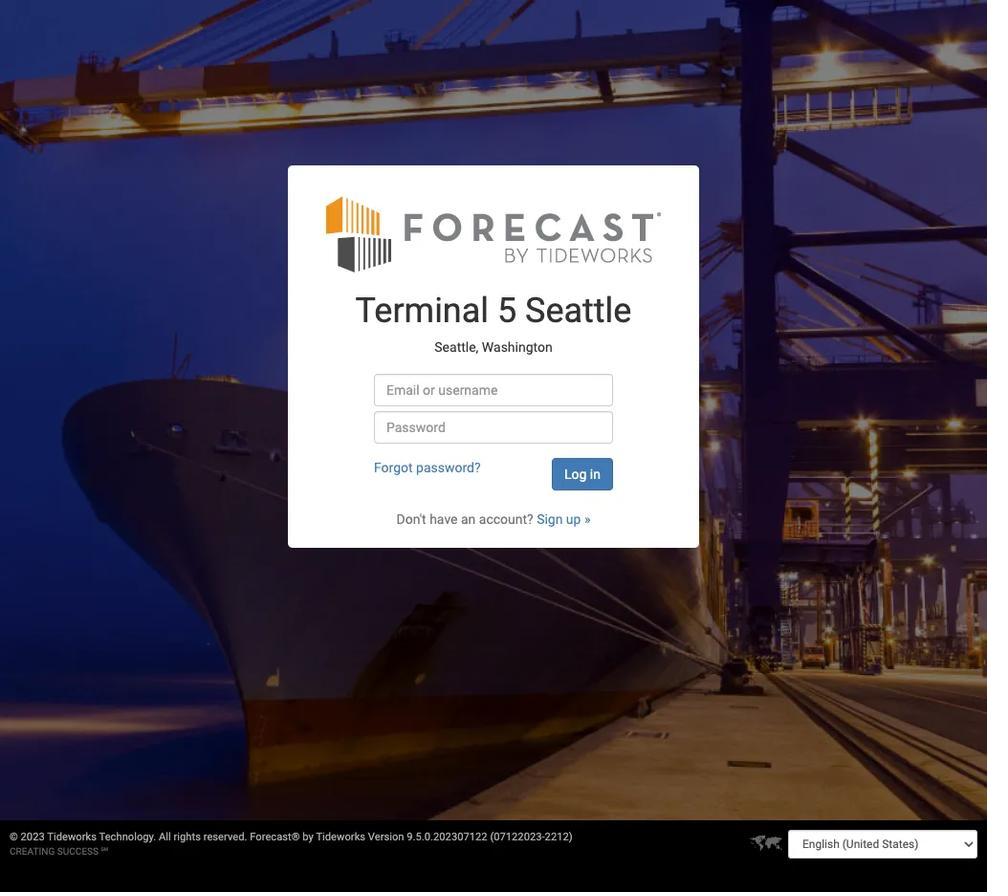 Task type: locate. For each thing, give the bounding box(es) containing it.
don't have an account? sign up »
[[397, 512, 591, 527]]

0 horizontal spatial tideworks
[[47, 832, 97, 844]]

rights
[[174, 832, 201, 844]]

washington
[[482, 340, 553, 355]]

technology.
[[99, 832, 156, 844]]

tideworks
[[47, 832, 97, 844], [316, 832, 366, 844]]

1 horizontal spatial tideworks
[[316, 832, 366, 844]]

account?
[[479, 512, 534, 527]]

℠
[[101, 847, 108, 857]]

»
[[585, 512, 591, 527]]

tideworks up success
[[47, 832, 97, 844]]

2023
[[21, 832, 45, 844]]

sign
[[537, 512, 563, 527]]

© 2023 tideworks technology. all rights reserved. forecast® by tideworks version 9.5.0.202307122 (07122023-2212) creating success ℠
[[10, 832, 573, 857]]

an
[[461, 512, 476, 527]]

forgot
[[374, 460, 413, 476]]

forgot password? log in
[[374, 460, 601, 482]]

don't
[[397, 512, 427, 527]]

up
[[566, 512, 581, 527]]

(07122023-
[[490, 832, 545, 844]]

sign up » link
[[537, 512, 591, 527]]

1 tideworks from the left
[[47, 832, 97, 844]]

Password password field
[[374, 412, 613, 444]]

log
[[565, 467, 587, 482]]

creating
[[10, 847, 55, 857]]

seattle,
[[435, 340, 479, 355]]

log in button
[[552, 459, 613, 491]]

tideworks right by
[[316, 832, 366, 844]]



Task type: describe. For each thing, give the bounding box(es) containing it.
9.5.0.202307122
[[407, 832, 488, 844]]

seattle
[[525, 291, 632, 331]]

terminal
[[356, 291, 489, 331]]

all
[[159, 832, 171, 844]]

forgot password? link
[[374, 460, 481, 476]]

©
[[10, 832, 18, 844]]

version
[[368, 832, 404, 844]]

2 tideworks from the left
[[316, 832, 366, 844]]

reserved.
[[204, 832, 247, 844]]

forecast® by tideworks image
[[326, 194, 661, 274]]

Email or username text field
[[374, 374, 613, 407]]

terminal 5 seattle seattle, washington
[[356, 291, 632, 355]]

forecast®
[[250, 832, 300, 844]]

2212)
[[545, 832, 573, 844]]

password?
[[416, 460, 481, 476]]

in
[[590, 467, 601, 482]]

5
[[498, 291, 517, 331]]

success
[[57, 847, 99, 857]]

have
[[430, 512, 458, 527]]

by
[[303, 832, 314, 844]]



Task type: vqa. For each thing, say whether or not it's contained in the screenshot.
©
yes



